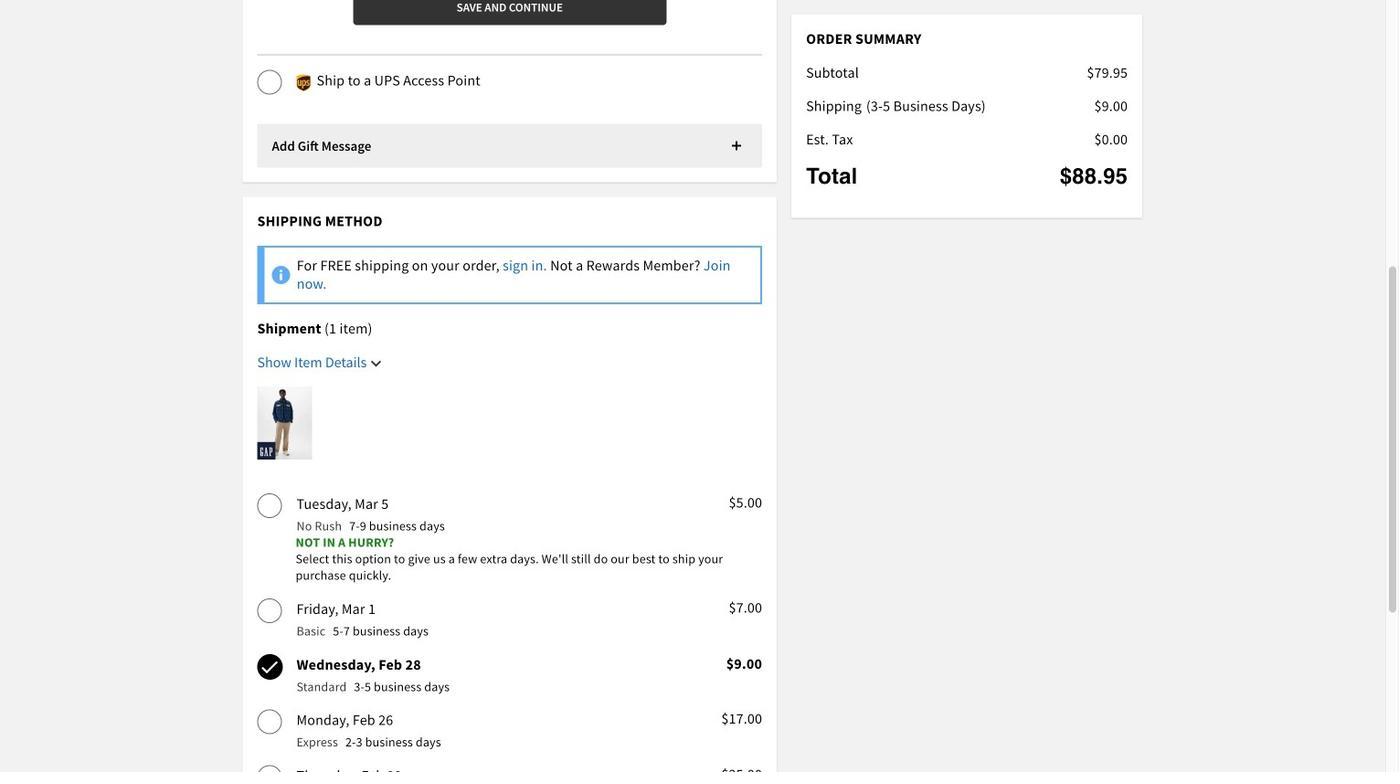 Task type: vqa. For each thing, say whether or not it's contained in the screenshot.
Product "image"
yes



Task type: describe. For each thing, give the bounding box(es) containing it.
ups logo image
[[297, 74, 311, 92]]



Task type: locate. For each thing, give the bounding box(es) containing it.
product image
[[257, 387, 312, 460]]



